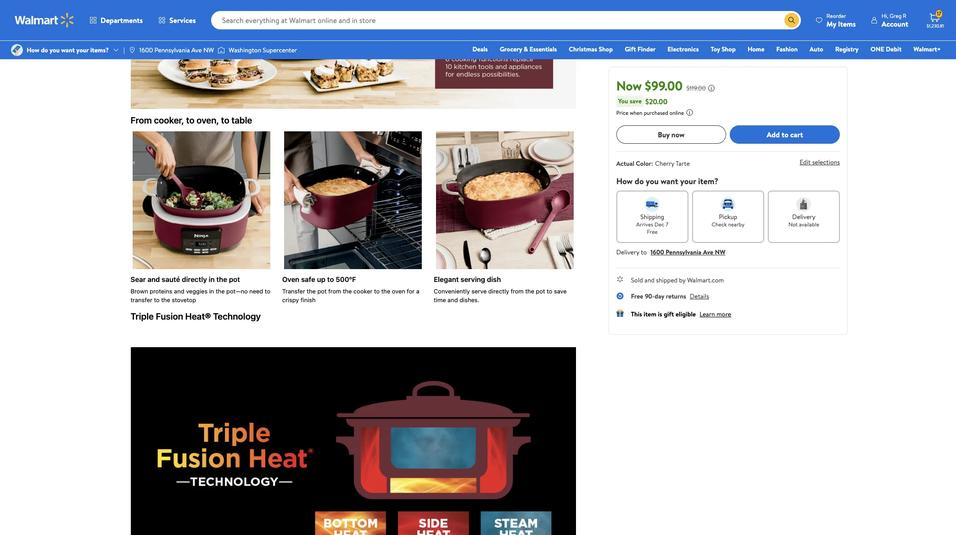 Task type: describe. For each thing, give the bounding box(es) containing it.
walmart+ link
[[910, 44, 946, 54]]

0 horizontal spatial 1600
[[140, 45, 153, 55]]

available
[[800, 220, 820, 228]]

toy shop link
[[707, 44, 740, 54]]

your for item?
[[681, 175, 697, 187]]

shipping
[[641, 212, 665, 221]]

price when purchased online
[[617, 109, 685, 117]]

christmas
[[569, 45, 597, 54]]

sold and shipped by walmart.com
[[632, 276, 724, 285]]

tarte
[[676, 159, 690, 168]]

electronics
[[668, 45, 699, 54]]

free 90-day returns details
[[632, 292, 710, 301]]

delivery not available
[[789, 212, 820, 228]]

 image for how
[[11, 44, 23, 56]]

1 vertical spatial pennsylvania
[[666, 248, 702, 257]]

one debit link
[[867, 44, 906, 54]]

items
[[838, 19, 856, 29]]

17
[[937, 10, 942, 18]]

auto
[[810, 45, 824, 54]]

add to cart
[[767, 129, 804, 140]]

when
[[630, 109, 643, 117]]

to for add
[[782, 129, 789, 140]]

90-
[[645, 292, 655, 301]]

pickup
[[719, 212, 738, 221]]

nearby
[[729, 220, 745, 228]]

your for items?
[[76, 45, 89, 55]]

learn more button
[[700, 310, 732, 319]]

toy
[[711, 45, 720, 54]]

0 vertical spatial ave
[[191, 45, 202, 55]]

0 vertical spatial pennsylvania
[[155, 45, 190, 55]]

details
[[690, 292, 710, 301]]

christmas shop
[[569, 45, 613, 54]]

add
[[767, 129, 781, 140]]

you
[[619, 96, 629, 106]]

cherry
[[656, 159, 675, 168]]

departments
[[101, 15, 143, 25]]

delivery for not
[[793, 212, 816, 221]]

now $99.00
[[617, 77, 683, 95]]

registry link
[[832, 44, 863, 54]]

eligible
[[676, 310, 697, 319]]

cart
[[791, 129, 804, 140]]

grocery
[[500, 45, 522, 54]]

edit selections button
[[800, 158, 841, 167]]

you save $20.00
[[619, 96, 668, 106]]

details button
[[690, 292, 710, 301]]

legal information image
[[686, 109, 694, 116]]

save
[[630, 96, 642, 106]]

finder
[[638, 45, 656, 54]]

online
[[670, 109, 685, 117]]

buy now button
[[617, 125, 727, 144]]

hi, greg r account
[[882, 12, 909, 29]]

check
[[712, 220, 727, 228]]

r
[[903, 12, 907, 20]]

more
[[717, 310, 732, 319]]

departments button
[[82, 9, 151, 31]]

1 horizontal spatial nw
[[716, 248, 726, 257]]

Search search field
[[211, 11, 801, 29]]

this item is gift eligible learn more
[[632, 310, 732, 319]]

$1,230.81
[[927, 23, 945, 29]]

:
[[652, 159, 654, 168]]

shop for christmas shop
[[599, 45, 613, 54]]

items?
[[90, 45, 109, 55]]

washington supercenter
[[229, 45, 297, 55]]

selections
[[813, 158, 841, 167]]

color
[[636, 159, 652, 168]]

1600 pennsylvania ave nw button
[[651, 248, 726, 257]]

intent image for delivery image
[[797, 197, 812, 212]]

reorder my items
[[827, 12, 856, 29]]

$20.00
[[646, 96, 668, 106]]

buy
[[658, 129, 670, 140]]

now
[[617, 77, 642, 95]]

1600 pennsylvania ave nw
[[140, 45, 214, 55]]

0 horizontal spatial nw
[[204, 45, 214, 55]]

1 horizontal spatial ave
[[704, 248, 714, 257]]

shop for toy shop
[[722, 45, 736, 54]]

and
[[645, 276, 655, 285]]

buy now
[[658, 129, 685, 140]]

you for how do you want your item?
[[646, 175, 659, 187]]

delivery for to
[[617, 248, 640, 257]]

grocery & essentials
[[500, 45, 557, 54]]



Task type: locate. For each thing, give the bounding box(es) containing it.
how down actual
[[617, 175, 633, 187]]

1 horizontal spatial pennsylvania
[[666, 248, 702, 257]]

shop right the toy
[[722, 45, 736, 54]]

account
[[882, 19, 909, 29]]

toy shop
[[711, 45, 736, 54]]

home link
[[744, 44, 769, 54]]

1 vertical spatial ave
[[704, 248, 714, 257]]

0 vertical spatial nw
[[204, 45, 214, 55]]

0 horizontal spatial you
[[50, 45, 60, 55]]

0 vertical spatial 1600
[[140, 45, 153, 55]]

 image for 1600
[[129, 46, 136, 54]]

services
[[169, 15, 196, 25]]

edit
[[800, 158, 811, 167]]

services button
[[151, 9, 204, 31]]

0 horizontal spatial want
[[61, 45, 75, 55]]

free inside shipping arrives dec 7 free
[[648, 228, 658, 236]]

delivery to 1600 pennsylvania ave nw
[[617, 248, 726, 257]]

you down walmart image
[[50, 45, 60, 55]]

shipped
[[657, 276, 678, 285]]

0 vertical spatial to
[[782, 129, 789, 140]]

 image
[[11, 44, 23, 56], [129, 46, 136, 54]]

do for how do you want your items?
[[41, 45, 48, 55]]

free down shipping at the right of the page
[[648, 228, 658, 236]]

you for how do you want your items?
[[50, 45, 60, 55]]

reorder
[[827, 12, 846, 20]]

gift
[[664, 310, 675, 319]]

 image
[[218, 45, 225, 55]]

my
[[827, 19, 837, 29]]

intent image for pickup image
[[721, 197, 736, 212]]

your down tarte
[[681, 175, 697, 187]]

0 horizontal spatial  image
[[11, 44, 23, 56]]

learn more about strikethrough prices image
[[708, 84, 716, 92]]

0 horizontal spatial how
[[27, 45, 39, 55]]

one debit
[[871, 45, 902, 54]]

delivery inside delivery not available
[[793, 212, 816, 221]]

washington
[[229, 45, 261, 55]]

ave down the services
[[191, 45, 202, 55]]

7
[[666, 220, 669, 228]]

1 vertical spatial 1600
[[651, 248, 665, 257]]

0 vertical spatial you
[[50, 45, 60, 55]]

one
[[871, 45, 885, 54]]

want
[[61, 45, 75, 55], [661, 175, 679, 187]]

0 vertical spatial how
[[27, 45, 39, 55]]

0 horizontal spatial free
[[632, 292, 644, 301]]

1 horizontal spatial to
[[782, 129, 789, 140]]

arrives
[[637, 220, 654, 228]]

0 horizontal spatial shop
[[599, 45, 613, 54]]

actual
[[617, 159, 635, 168]]

do down walmart image
[[41, 45, 48, 55]]

by
[[680, 276, 686, 285]]

0 vertical spatial want
[[61, 45, 75, 55]]

1 vertical spatial nw
[[716, 248, 726, 257]]

do down color
[[635, 175, 644, 187]]

1 horizontal spatial how
[[617, 175, 633, 187]]

to
[[782, 129, 789, 140], [641, 248, 647, 257]]

day
[[655, 292, 665, 301]]

pennsylvania
[[155, 45, 190, 55], [666, 248, 702, 257]]

grocery & essentials link
[[496, 44, 561, 54]]

want left items?
[[61, 45, 75, 55]]

nw down the check on the top
[[716, 248, 726, 257]]

auto link
[[806, 44, 828, 54]]

shop
[[599, 45, 613, 54], [722, 45, 736, 54]]

0 vertical spatial delivery
[[793, 212, 816, 221]]

ave up walmart.com
[[704, 248, 714, 257]]

your left items?
[[76, 45, 89, 55]]

1 horizontal spatial free
[[648, 228, 658, 236]]

1 vertical spatial your
[[681, 175, 697, 187]]

edit selections
[[800, 158, 841, 167]]

how for how do you want your items?
[[27, 45, 39, 55]]

1 vertical spatial to
[[641, 248, 647, 257]]

1 horizontal spatial  image
[[129, 46, 136, 54]]

1600 down dec
[[651, 248, 665, 257]]

0 vertical spatial do
[[41, 45, 48, 55]]

how down walmart image
[[27, 45, 39, 55]]

1 vertical spatial you
[[646, 175, 659, 187]]

is
[[659, 310, 663, 319]]

gift finder
[[625, 45, 656, 54]]

shipping arrives dec 7 free
[[637, 212, 669, 236]]

shop right christmas
[[599, 45, 613, 54]]

nw left the washington
[[204, 45, 214, 55]]

1 vertical spatial how
[[617, 175, 633, 187]]

want for items?
[[61, 45, 75, 55]]

gift finder link
[[621, 44, 660, 54]]

registry
[[836, 45, 859, 54]]

1 vertical spatial do
[[635, 175, 644, 187]]

your
[[76, 45, 89, 55], [681, 175, 697, 187]]

 image right |
[[129, 46, 136, 54]]

0 horizontal spatial do
[[41, 45, 48, 55]]

Walmart Site-Wide search field
[[211, 11, 801, 29]]

delivery up sold
[[617, 248, 640, 257]]

0 horizontal spatial delivery
[[617, 248, 640, 257]]

search icon image
[[788, 17, 796, 24]]

purchased
[[644, 109, 669, 117]]

how for how do you want your item?
[[617, 175, 633, 187]]

debit
[[886, 45, 902, 54]]

1 horizontal spatial want
[[661, 175, 679, 187]]

now
[[672, 129, 685, 140]]

do for how do you want your item?
[[635, 175, 644, 187]]

delivery down intent image for delivery on the top right of the page
[[793, 212, 816, 221]]

1 horizontal spatial your
[[681, 175, 697, 187]]

how do you want your items?
[[27, 45, 109, 55]]

$99.00
[[645, 77, 683, 95]]

1 vertical spatial free
[[632, 292, 644, 301]]

gift
[[625, 45, 636, 54]]

you down ":"
[[646, 175, 659, 187]]

fashion
[[777, 45, 798, 54]]

1600
[[140, 45, 153, 55], [651, 248, 665, 257]]

to left cart
[[782, 129, 789, 140]]

actual color : cherry tarte
[[617, 159, 690, 168]]

ave
[[191, 45, 202, 55], [704, 248, 714, 257]]

1 vertical spatial delivery
[[617, 248, 640, 257]]

fashion link
[[773, 44, 802, 54]]

delivery
[[793, 212, 816, 221], [617, 248, 640, 257]]

deals
[[473, 45, 488, 54]]

price
[[617, 109, 629, 117]]

pickup check nearby
[[712, 212, 745, 228]]

0 vertical spatial your
[[76, 45, 89, 55]]

$119.00
[[687, 84, 706, 93]]

1 horizontal spatial delivery
[[793, 212, 816, 221]]

pennsylvania up by
[[666, 248, 702, 257]]

christmas shop link
[[565, 44, 617, 54]]

to inside "add to cart" button
[[782, 129, 789, 140]]

0 horizontal spatial ave
[[191, 45, 202, 55]]

supercenter
[[263, 45, 297, 55]]

free left 90-
[[632, 292, 644, 301]]

1 horizontal spatial do
[[635, 175, 644, 187]]

1 horizontal spatial shop
[[722, 45, 736, 54]]

0 vertical spatial free
[[648, 228, 658, 236]]

2 shop from the left
[[722, 45, 736, 54]]

gifting made easy image
[[617, 310, 624, 317]]

greg
[[890, 12, 902, 20]]

not
[[789, 220, 798, 228]]

add to cart button
[[731, 125, 841, 144]]

item?
[[699, 175, 719, 187]]

1600 right |
[[140, 45, 153, 55]]

|
[[124, 45, 125, 55]]

1 shop from the left
[[599, 45, 613, 54]]

deals link
[[469, 44, 492, 54]]

to for delivery
[[641, 248, 647, 257]]

sold
[[632, 276, 644, 285]]

walmart+
[[914, 45, 941, 54]]

returns
[[666, 292, 687, 301]]

0 horizontal spatial your
[[76, 45, 89, 55]]

free
[[648, 228, 658, 236], [632, 292, 644, 301]]

1 horizontal spatial 1600
[[651, 248, 665, 257]]

want down "cherry"
[[661, 175, 679, 187]]

pennsylvania down services popup button at the left of page
[[155, 45, 190, 55]]

essentials
[[530, 45, 557, 54]]

walmart.com
[[688, 276, 724, 285]]

0 horizontal spatial pennsylvania
[[155, 45, 190, 55]]

0 horizontal spatial to
[[641, 248, 647, 257]]

1 horizontal spatial you
[[646, 175, 659, 187]]

walmart image
[[15, 13, 74, 28]]

to down arrives
[[641, 248, 647, 257]]

 image down walmart image
[[11, 44, 23, 56]]

home
[[748, 45, 765, 54]]

intent image for shipping image
[[646, 197, 660, 212]]

learn
[[700, 310, 716, 319]]

1 vertical spatial want
[[661, 175, 679, 187]]

electronics link
[[664, 44, 703, 54]]

how
[[27, 45, 39, 55], [617, 175, 633, 187]]

want for item?
[[661, 175, 679, 187]]



Task type: vqa. For each thing, say whether or not it's contained in the screenshot.
the NW
yes



